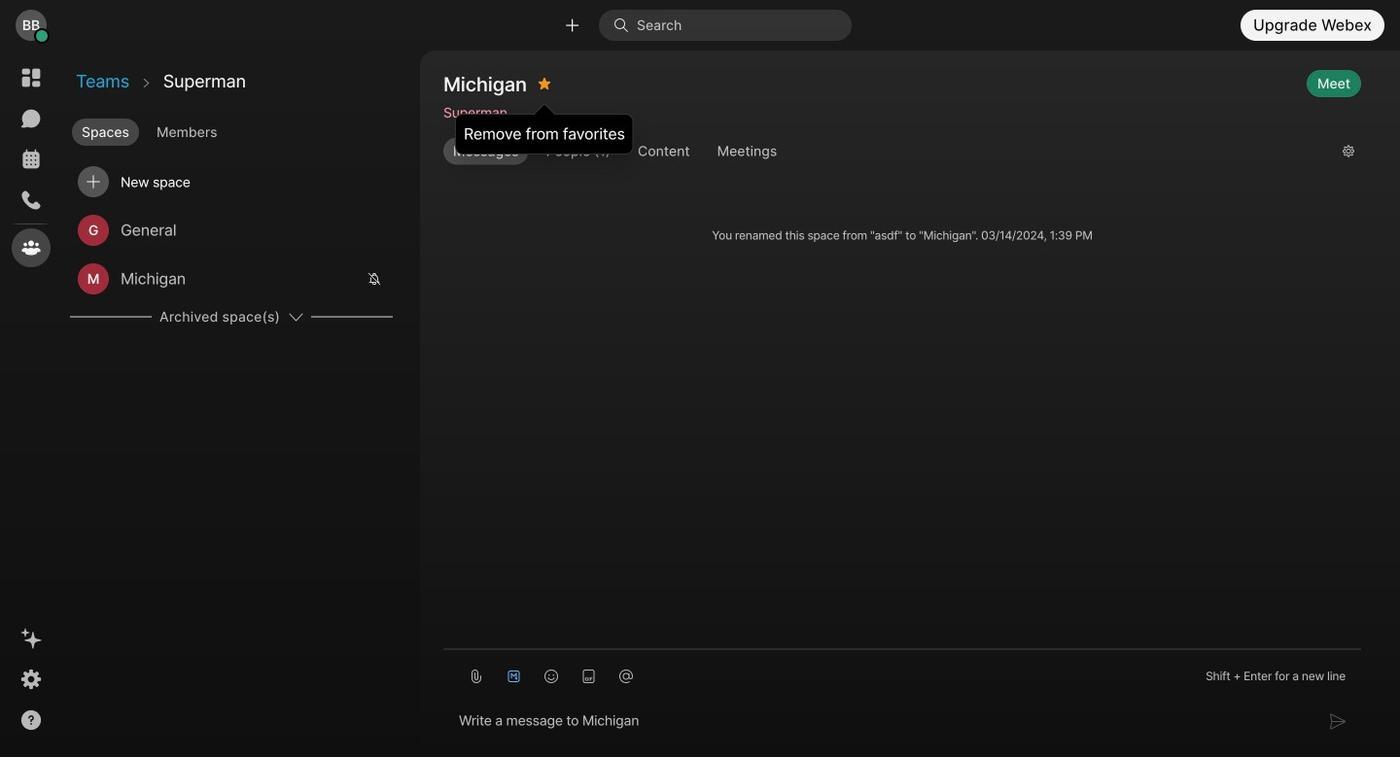 Task type: describe. For each thing, give the bounding box(es) containing it.
general list item
[[70, 206, 393, 255]]

message composer toolbar element
[[444, 650, 1362, 696]]

michigan, notifications are muted for this space list item
[[70, 255, 393, 304]]



Task type: locate. For each thing, give the bounding box(es) containing it.
tab list
[[68, 111, 418, 148]]

webex tab list
[[12, 58, 51, 268]]

notifications are muted for this space image
[[368, 272, 381, 286]]

navigation
[[0, 51, 62, 758]]

list item
[[70, 158, 393, 206]]

group
[[444, 138, 1328, 165]]

arrow down_16 image
[[288, 309, 304, 325]]



Task type: vqa. For each thing, say whether or not it's contained in the screenshot.
Message Composer Toolbar element
yes



